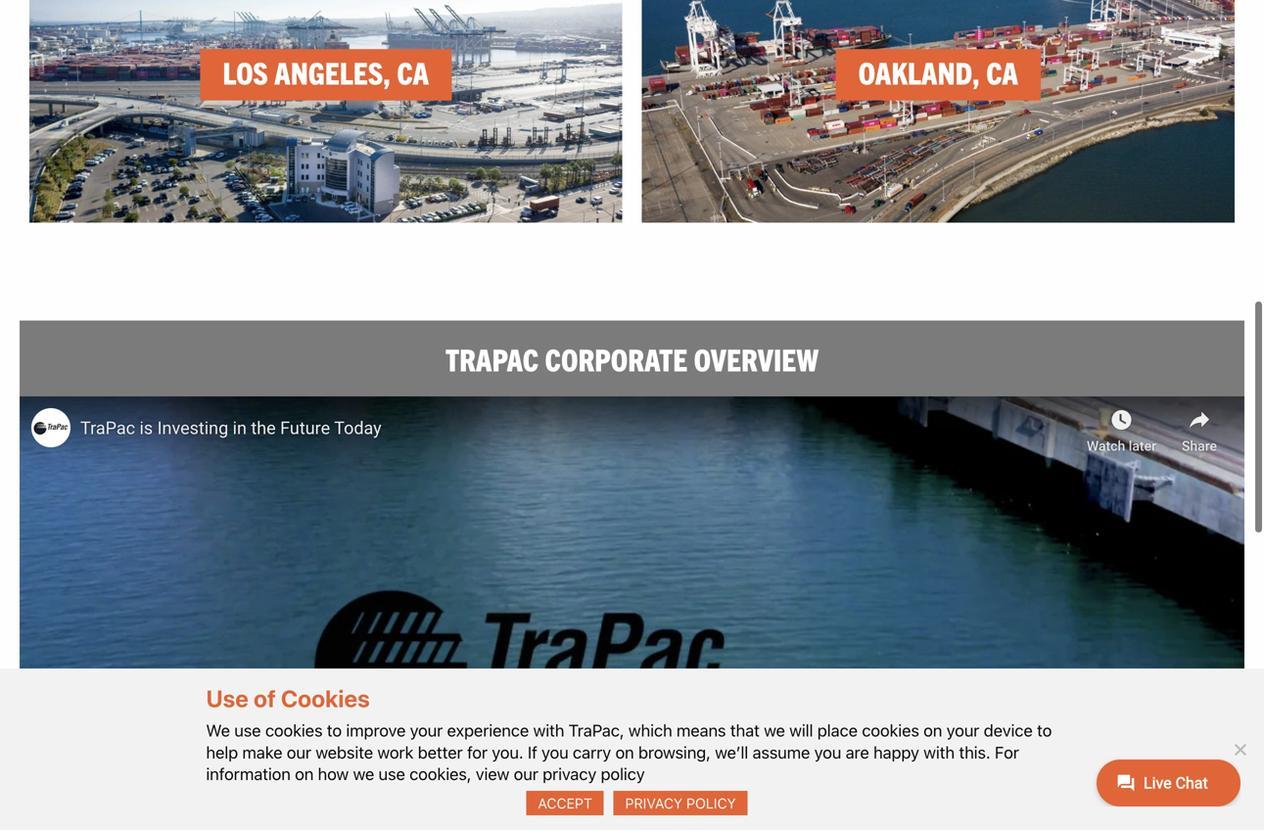 Task type: describe. For each thing, give the bounding box(es) containing it.
better
[[418, 743, 463, 762]]

place
[[818, 721, 858, 741]]

for
[[467, 743, 488, 762]]

which
[[629, 721, 673, 741]]

browsing,
[[639, 743, 711, 762]]

2 your from the left
[[947, 721, 980, 741]]

make
[[242, 743, 283, 762]]

accept
[[538, 795, 592, 812]]

use of cookies we use cookies to improve your experience with trapac, which means that we will place cookies on your device to help make our website work better for you. if you carry on browsing, we'll assume you are happy with this. for information on how we use cookies, view our privacy policy
[[206, 685, 1052, 784]]

1 your from the left
[[410, 721, 443, 741]]

0 horizontal spatial on
[[295, 764, 314, 784]]

accept link
[[526, 791, 604, 816]]

1 horizontal spatial our
[[514, 764, 539, 784]]

cookies
[[281, 685, 370, 713]]

privacy policy link
[[614, 791, 748, 816]]

of
[[254, 685, 276, 713]]

1 cookies from the left
[[265, 721, 323, 741]]

trapac,
[[569, 721, 624, 741]]

help
[[206, 743, 238, 762]]

2 cookies from the left
[[862, 721, 920, 741]]

privacy policy
[[625, 795, 736, 812]]

1 horizontal spatial we
[[764, 721, 785, 741]]

0 horizontal spatial use
[[234, 721, 261, 741]]

experience
[[447, 721, 529, 741]]

carry
[[573, 743, 611, 762]]

cookies,
[[410, 764, 472, 784]]

happy
[[874, 743, 920, 762]]

2 to from the left
[[1037, 721, 1052, 741]]

privacy
[[625, 795, 683, 812]]

1 vertical spatial on
[[616, 743, 634, 762]]

policy
[[687, 795, 736, 812]]

assume
[[753, 743, 810, 762]]

website
[[316, 743, 373, 762]]



Task type: locate. For each thing, give the bounding box(es) containing it.
we'll
[[715, 743, 749, 762]]

to right device
[[1037, 721, 1052, 741]]

trapac
[[446, 340, 539, 378]]

0 horizontal spatial cookies
[[265, 721, 323, 741]]

we up assume on the right of the page
[[764, 721, 785, 741]]

1 you from the left
[[542, 743, 569, 762]]

1 vertical spatial our
[[514, 764, 539, 784]]

this.
[[959, 743, 991, 762]]

trapac corporate overview
[[446, 340, 819, 378]]

with up if
[[533, 721, 565, 741]]

our right the make
[[287, 743, 311, 762]]

policy
[[601, 764, 645, 784]]

we
[[206, 721, 230, 741]]

1 vertical spatial we
[[353, 764, 374, 784]]

1 vertical spatial use
[[379, 764, 405, 784]]

1 vertical spatial with
[[924, 743, 955, 762]]

1 horizontal spatial with
[[924, 743, 955, 762]]

our down if
[[514, 764, 539, 784]]

are
[[846, 743, 869, 762]]

your up this. in the bottom of the page
[[947, 721, 980, 741]]

1 horizontal spatial your
[[947, 721, 980, 741]]

on left device
[[924, 721, 943, 741]]

0 vertical spatial with
[[533, 721, 565, 741]]

device
[[984, 721, 1033, 741]]

1 horizontal spatial use
[[379, 764, 405, 784]]

you
[[542, 743, 569, 762], [815, 743, 842, 762]]

with left this. in the bottom of the page
[[924, 743, 955, 762]]

0 horizontal spatial your
[[410, 721, 443, 741]]

0 horizontal spatial with
[[533, 721, 565, 741]]

0 horizontal spatial our
[[287, 743, 311, 762]]

will
[[790, 721, 813, 741]]

0 vertical spatial our
[[287, 743, 311, 762]]

0 horizontal spatial to
[[327, 721, 342, 741]]

1 horizontal spatial to
[[1037, 721, 1052, 741]]

we
[[764, 721, 785, 741], [353, 764, 374, 784]]

you.
[[492, 743, 524, 762]]

if
[[528, 743, 538, 762]]

to up website
[[327, 721, 342, 741]]

use
[[234, 721, 261, 741], [379, 764, 405, 784]]

means
[[677, 721, 726, 741]]

view
[[476, 764, 510, 784]]

you down the place at the bottom right of the page
[[815, 743, 842, 762]]

for
[[995, 743, 1020, 762]]

we down website
[[353, 764, 374, 784]]

you right if
[[542, 743, 569, 762]]

your
[[410, 721, 443, 741], [947, 721, 980, 741]]

use up the make
[[234, 721, 261, 741]]

1 horizontal spatial you
[[815, 743, 842, 762]]

cookies up the make
[[265, 721, 323, 741]]

0 horizontal spatial you
[[542, 743, 569, 762]]

1 horizontal spatial cookies
[[862, 721, 920, 741]]

0 vertical spatial on
[[924, 721, 943, 741]]

on up policy
[[616, 743, 634, 762]]

improve
[[346, 721, 406, 741]]

1 horizontal spatial on
[[616, 743, 634, 762]]

your up better on the left of page
[[410, 721, 443, 741]]

2 you from the left
[[815, 743, 842, 762]]

on
[[924, 721, 943, 741], [616, 743, 634, 762], [295, 764, 314, 784]]

0 vertical spatial use
[[234, 721, 261, 741]]

to
[[327, 721, 342, 741], [1037, 721, 1052, 741]]

on left how
[[295, 764, 314, 784]]

overview
[[694, 340, 819, 378]]

privacy
[[543, 764, 597, 784]]

cookies
[[265, 721, 323, 741], [862, 721, 920, 741]]

cookies up happy
[[862, 721, 920, 741]]

use
[[206, 685, 249, 713]]

work
[[378, 743, 414, 762]]

2 vertical spatial on
[[295, 764, 314, 784]]

1 to from the left
[[327, 721, 342, 741]]

use down work
[[379, 764, 405, 784]]

corporate
[[545, 340, 688, 378]]

2 horizontal spatial on
[[924, 721, 943, 741]]

0 vertical spatial we
[[764, 721, 785, 741]]

information
[[206, 764, 291, 784]]

how
[[318, 764, 349, 784]]

with
[[533, 721, 565, 741], [924, 743, 955, 762]]

our
[[287, 743, 311, 762], [514, 764, 539, 784]]

that
[[731, 721, 760, 741]]

0 horizontal spatial we
[[353, 764, 374, 784]]



Task type: vqa. For each thing, say whether or not it's contained in the screenshot.
HOW
yes



